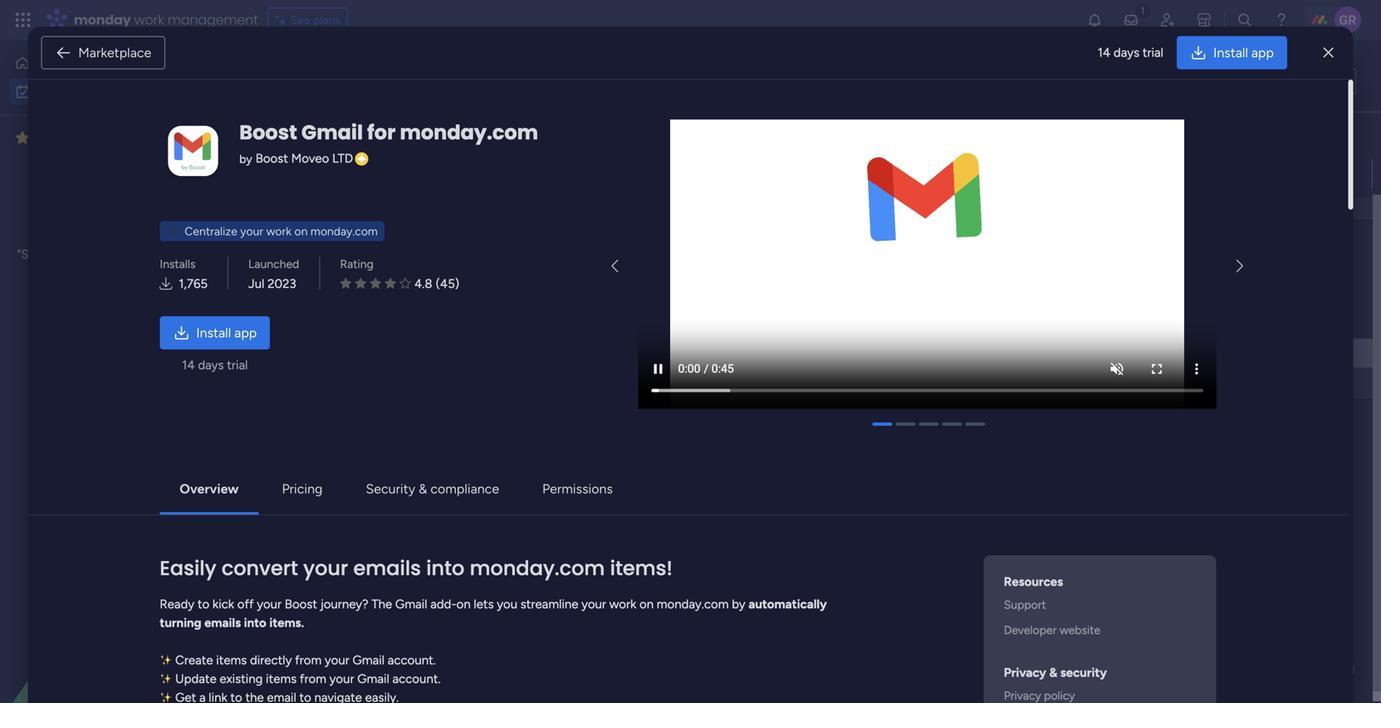 Task type: locate. For each thing, give the bounding box(es) containing it.
1 horizontal spatial into
[[426, 555, 465, 583]]

0 horizontal spatial star image
[[355, 277, 367, 290]]

items right pricing button
[[342, 496, 371, 511]]

None search field
[[315, 131, 466, 158]]

items right today
[[352, 257, 381, 271]]

lottie animation image
[[0, 536, 212, 704]]

invite members image
[[1160, 12, 1176, 28]]

1 vertical spatial trial
[[227, 358, 248, 373]]

1 horizontal spatial app
[[1252, 45, 1274, 61]]

into up add-
[[426, 555, 465, 583]]

1 horizontal spatial you
[[497, 597, 518, 612]]

2 management from the top
[[884, 348, 952, 362]]

install app for the rightmost install app button
[[1214, 45, 1274, 61]]

star image
[[340, 277, 352, 290], [370, 277, 381, 290]]

2 item from the left
[[367, 137, 390, 152]]

privacy up policy at the bottom right of the page
[[1004, 666, 1047, 681]]

0 horizontal spatial 14
[[182, 358, 195, 373]]

install down 1,765
[[196, 325, 231, 341]]

1 vertical spatial from
[[300, 672, 326, 687]]

1 horizontal spatial star image
[[385, 277, 396, 290]]

& for security
[[419, 481, 427, 497]]

resources
[[1004, 575, 1063, 590]]

automatically turning emails into items.
[[160, 597, 827, 631]]

work
[[134, 10, 164, 29], [266, 224, 292, 238], [610, 597, 637, 612]]

boost up by boost moveo ltd
[[240, 119, 297, 147]]

1 horizontal spatial star image
[[370, 277, 381, 290]]

0 vertical spatial &
[[419, 481, 427, 497]]

2 star image from the left
[[385, 277, 396, 290]]

1 horizontal spatial install
[[1214, 45, 1249, 61]]

✨ left update
[[160, 672, 172, 687]]

install down search everything image at the top
[[1214, 45, 1249, 61]]

/ for later
[[320, 492, 328, 513]]

0 vertical spatial 14
[[1098, 45, 1111, 60]]

rating
[[340, 257, 374, 271]]

1 horizontal spatial 0
[[342, 257, 349, 271]]

0 horizontal spatial work
[[134, 10, 164, 29]]

1 horizontal spatial install app
[[1214, 45, 1274, 61]]

0 horizontal spatial by
[[240, 152, 252, 166]]

app down search everything image at the top
[[1252, 45, 1274, 61]]

1 vertical spatial 14 days trial
[[182, 358, 248, 373]]

you
[[151, 247, 172, 262], [497, 597, 518, 612]]

/ right date in the left bottom of the page
[[395, 552, 403, 573]]

1 horizontal spatial on
[[457, 597, 471, 612]]

account. down add-
[[393, 672, 441, 687]]

project management for 1st project management link from the top
[[843, 169, 952, 183]]

lets
[[474, 597, 494, 612]]

overview button
[[166, 473, 252, 506]]

my work
[[245, 63, 356, 100]]

1 vertical spatial ✨
[[160, 672, 172, 687]]

boost up items.
[[285, 597, 317, 612]]

by left automatically
[[732, 597, 746, 612]]

0 inside later / 0 items
[[332, 496, 339, 511]]

list
[[1334, 74, 1349, 88]]

1 vertical spatial management
[[884, 348, 952, 362]]

0 horizontal spatial you
[[151, 247, 172, 262]]

0 for today /
[[342, 257, 349, 271]]

that
[[125, 247, 148, 262]]

management
[[884, 169, 952, 183], [884, 348, 952, 362]]

0 horizontal spatial install
[[196, 325, 231, 341]]

to
[[198, 597, 210, 612]]

1 vertical spatial install app
[[196, 325, 257, 341]]

marketplace button
[[41, 36, 166, 69]]

mar 8
[[1149, 347, 1176, 360]]

1 horizontal spatial work
[[266, 224, 292, 238]]

2 vertical spatial 0
[[407, 556, 414, 570]]

1 vertical spatial app
[[234, 325, 257, 341]]

security & compliance
[[366, 481, 499, 497]]

lottie animation element
[[0, 536, 212, 704]]

0 vertical spatial into
[[426, 555, 465, 583]]

0 vertical spatial work
[[134, 10, 164, 29]]

permissions button
[[529, 473, 626, 506]]

0 vertical spatial management
[[884, 169, 952, 183]]

0 horizontal spatial 0
[[332, 496, 339, 511]]

2 project management from the top
[[843, 348, 952, 362]]

centralize your work on monday.com
[[185, 224, 378, 238]]

star image left star o icon
[[385, 277, 396, 290]]

0 right date in the left bottom of the page
[[407, 556, 414, 570]]

0 horizontal spatial app
[[234, 325, 257, 341]]

0
[[342, 257, 349, 271], [332, 496, 339, 511], [407, 556, 414, 570]]

mar
[[1149, 347, 1167, 360]]

0 right today
[[342, 257, 349, 271]]

1 horizontal spatial days
[[1114, 45, 1140, 60]]

developer
[[1004, 623, 1057, 637]]

0 horizontal spatial into
[[244, 616, 266, 631]]

1 horizontal spatial item
[[367, 137, 390, 152]]

& inside button
[[419, 481, 427, 497]]

on up today
[[295, 224, 308, 238]]

items down directly
[[266, 672, 297, 687]]

0 vertical spatial project management
[[843, 169, 952, 183]]

1 vertical spatial project management link
[[841, 339, 994, 368]]

/ for overdue
[[347, 133, 355, 154]]

install app for leftmost install app button
[[196, 325, 257, 341]]

& right security in the bottom of the page
[[419, 481, 427, 497]]

no favorite boards yet "star" any board so that you can easily access it later
[[17, 228, 195, 281]]

greg robinson image
[[1335, 7, 1362, 33]]

emails inside automatically turning emails into items.
[[204, 616, 241, 631]]

1 item from the left
[[278, 137, 301, 152]]

2023
[[268, 276, 296, 291]]

star o image
[[400, 277, 411, 290]]

1 horizontal spatial 14 days trial
[[1098, 45, 1164, 60]]

& inside privacy & security privacy policy
[[1050, 666, 1058, 681]]

0 inside today / 0 items
[[342, 257, 349, 271]]

install app
[[1214, 45, 1274, 61], [196, 325, 257, 341]]

1 vertical spatial into
[[244, 616, 266, 631]]

done
[[530, 137, 556, 152]]

your
[[240, 224, 264, 238], [303, 555, 348, 583], [257, 597, 282, 612], [582, 597, 606, 612], [325, 653, 350, 668], [330, 672, 354, 687]]

star image down rating
[[355, 277, 367, 290]]

without a date / 0 items
[[279, 552, 446, 573]]

install app down search everything image at the top
[[1214, 45, 1274, 61]]

1 privacy from the top
[[1004, 666, 1047, 681]]

star image
[[355, 277, 367, 290], [385, 277, 396, 290]]

board
[[74, 247, 106, 262]]

by down new
[[240, 152, 252, 166]]

project management link
[[841, 160, 994, 188], [841, 339, 994, 368]]

notifications image
[[1087, 12, 1103, 28]]

see plans button
[[268, 7, 348, 32]]

boards
[[109, 228, 149, 243]]

2 horizontal spatial on
[[640, 597, 654, 612]]

no
[[41, 228, 58, 243]]

0 vertical spatial you
[[151, 247, 172, 262]]

see plans
[[291, 13, 341, 27]]

1 horizontal spatial trial
[[1143, 45, 1164, 60]]

for
[[367, 119, 396, 147]]

from
[[295, 653, 322, 668], [300, 672, 326, 687]]

1 vertical spatial you
[[497, 597, 518, 612]]

0 horizontal spatial star image
[[340, 277, 352, 290]]

add-
[[431, 597, 457, 612]]

0 horizontal spatial on
[[295, 224, 308, 238]]

/ left the 1
[[347, 133, 355, 154]]

0 vertical spatial days
[[1114, 45, 1140, 60]]

launched
[[248, 257, 299, 271]]

from right directly
[[295, 653, 322, 668]]

0 horizontal spatial days
[[198, 358, 224, 373]]

1 star image from the left
[[340, 277, 352, 290]]

overdue / 1 item
[[279, 133, 390, 154]]

app logo image
[[160, 120, 226, 186]]

1 vertical spatial privacy
[[1004, 689, 1042, 703]]

on down items!
[[640, 597, 654, 612]]

privacy & security privacy policy
[[1004, 666, 1107, 703]]

turning
[[160, 616, 202, 631]]

14 down 'notifications' icon
[[1098, 45, 1111, 60]]

2 horizontal spatial 0
[[407, 556, 414, 570]]

marketplace arrow left image
[[612, 260, 618, 273]]

project for 1st project management link from the top
[[843, 169, 881, 183]]

work down items!
[[610, 597, 637, 612]]

1 vertical spatial work
[[266, 224, 292, 238]]

2 horizontal spatial work
[[610, 597, 637, 612]]

you inside no favorite boards yet "star" any board so that you can easily access it later
[[151, 247, 172, 262]]

any
[[51, 247, 71, 262]]

new item
[[251, 137, 301, 152]]

hide
[[502, 137, 527, 152]]

1 star image from the left
[[355, 277, 367, 290]]

1 horizontal spatial install app button
[[1177, 36, 1288, 69]]

easily convert your emails into monday.com items!
[[160, 555, 673, 583]]

security
[[366, 481, 416, 497]]

1 vertical spatial project management
[[843, 348, 952, 362]]

centralize your work on monday.com element
[[160, 221, 385, 241]]

0 vertical spatial app
[[1252, 45, 1274, 61]]

0 horizontal spatial &
[[419, 481, 427, 497]]

emails down the kick
[[204, 616, 241, 631]]

app down jul
[[234, 325, 257, 341]]

v2 download image
[[160, 275, 172, 293]]

install app button down 1,765
[[160, 316, 270, 350]]

1 vertical spatial install app button
[[160, 316, 270, 350]]

select product image
[[15, 12, 32, 28]]

0 vertical spatial by
[[240, 152, 252, 166]]

into down the off
[[244, 616, 266, 631]]

0 horizontal spatial install app
[[196, 325, 257, 341]]

1 horizontal spatial by
[[732, 597, 746, 612]]

into inside automatically turning emails into items.
[[244, 616, 266, 631]]

/ left rating
[[330, 253, 338, 274]]

new
[[251, 137, 275, 152]]

by inside by boost moveo ltd
[[240, 152, 252, 166]]

install app down jul
[[196, 325, 257, 341]]

website
[[1060, 623, 1101, 637]]

you right lets
[[497, 597, 518, 612]]

board
[[903, 312, 933, 326]]

2 vertical spatial work
[[610, 597, 637, 612]]

install app button down search everything image at the top
[[1177, 36, 1288, 69]]

on left lets
[[457, 597, 471, 612]]

do
[[1318, 74, 1331, 88]]

0 vertical spatial from
[[295, 653, 322, 668]]

0 horizontal spatial 14 days trial
[[182, 358, 248, 373]]

privacy left policy at the bottom right of the page
[[1004, 689, 1042, 703]]

monday.com
[[400, 119, 538, 147], [311, 224, 378, 238], [470, 555, 605, 583], [657, 597, 729, 612]]

can
[[175, 247, 195, 262]]

overdue
[[279, 133, 344, 154]]

0 vertical spatial install app
[[1214, 45, 1274, 61]]

items
[[559, 137, 588, 152], [352, 257, 381, 271], [342, 496, 371, 511], [417, 556, 446, 570], [216, 653, 247, 668], [266, 672, 297, 687]]

1 vertical spatial by
[[732, 597, 746, 612]]

items inside without a date / 0 items
[[417, 556, 446, 570]]

0 horizontal spatial item
[[278, 137, 301, 152]]

1 project management from the top
[[843, 169, 952, 183]]

1 horizontal spatial emails
[[353, 555, 421, 583]]

work right monday
[[134, 10, 164, 29]]

1 horizontal spatial 14
[[1098, 45, 1111, 60]]

install app button
[[1177, 36, 1288, 69], [160, 316, 270, 350]]

project for first project management link from the bottom
[[843, 348, 881, 362]]

overview
[[180, 481, 239, 497]]

0 vertical spatial privacy
[[1004, 666, 1047, 681]]

0 vertical spatial install
[[1214, 45, 1249, 61]]

jul
[[248, 276, 265, 291]]

& up policy at the bottom right of the page
[[1050, 666, 1058, 681]]

1 vertical spatial emails
[[204, 616, 241, 631]]

1 horizontal spatial &
[[1050, 666, 1058, 681]]

boost gmail for monday.com
[[240, 119, 538, 147]]

emails up the the
[[353, 555, 421, 583]]

boost left moveo
[[256, 151, 288, 166]]

0 vertical spatial ✨
[[160, 653, 172, 668]]

1 management from the top
[[884, 169, 952, 183]]

today
[[279, 253, 326, 274]]

0 horizontal spatial emails
[[204, 616, 241, 631]]

days
[[1114, 45, 1140, 60], [198, 358, 224, 373]]

marketplace
[[78, 45, 151, 61]]

privacy
[[1004, 666, 1047, 681], [1004, 689, 1042, 703]]

account.
[[388, 653, 436, 668], [393, 672, 441, 687]]

from down items.
[[300, 672, 326, 687]]

items up add-
[[417, 556, 446, 570]]

kick
[[213, 597, 234, 612]]

account. down the the
[[388, 653, 436, 668]]

0 vertical spatial 14 days trial
[[1098, 45, 1164, 60]]

1 vertical spatial 0
[[332, 496, 339, 511]]

0 vertical spatial project management link
[[841, 160, 994, 188]]

ready to kick off your boost journey? the gmail add-on lets you streamline your work on monday.com by
[[160, 597, 749, 612]]

emails
[[353, 555, 421, 583], [204, 616, 241, 631]]

home
[[37, 56, 68, 70]]

1 vertical spatial &
[[1050, 666, 1058, 681]]

14 down 1,765
[[182, 358, 195, 373]]

trial
[[1143, 45, 1164, 60], [227, 358, 248, 373]]

✨ left create
[[160, 653, 172, 668]]

you down yet
[[151, 247, 172, 262]]

0 vertical spatial 0
[[342, 257, 349, 271]]

/ right the later
[[320, 492, 328, 513]]

0 right pricing in the bottom left of the page
[[332, 496, 339, 511]]

0 vertical spatial install app button
[[1177, 36, 1288, 69]]

work up launched
[[266, 224, 292, 238]]



Task type: vqa. For each thing, say whether or not it's contained in the screenshot.
Filter dashboard by text search box
yes



Task type: describe. For each thing, give the bounding box(es) containing it.
plans
[[313, 13, 341, 27]]

0 vertical spatial account.
[[388, 653, 436, 668]]

update feed image
[[1123, 12, 1140, 28]]

later
[[279, 492, 316, 513]]

installs
[[160, 257, 196, 271]]

support
[[1004, 598, 1047, 612]]

0 vertical spatial trial
[[1143, 45, 1164, 60]]

monday marketplace image
[[1196, 12, 1213, 28]]

1 project management link from the top
[[841, 160, 994, 188]]

monday
[[74, 10, 131, 29]]

0 vertical spatial boost
[[240, 119, 297, 147]]

0 for later /
[[332, 496, 339, 511]]

customize button
[[595, 131, 684, 158]]

2 ✨ from the top
[[160, 672, 172, 687]]

1 vertical spatial boost
[[256, 151, 288, 166]]

project management for first project management link from the bottom
[[843, 348, 952, 362]]

4.8
[[415, 276, 433, 291]]

help image
[[1274, 12, 1290, 28]]

yet
[[151, 228, 170, 243]]

home link
[[10, 50, 202, 76]]

security & compliance button
[[353, 473, 513, 506]]

1
[[359, 137, 364, 152]]

date
[[356, 552, 391, 573]]

create
[[175, 653, 213, 668]]

moveo
[[291, 151, 329, 166]]

access
[[85, 266, 123, 281]]

my
[[245, 63, 283, 100]]

security
[[1061, 666, 1107, 681]]

app for leftmost install app button
[[234, 325, 257, 341]]

see
[[291, 13, 310, 27]]

the
[[372, 597, 392, 612]]

dapulse x slim image
[[1324, 43, 1334, 63]]

1 vertical spatial install
[[196, 325, 231, 341]]

4.8 (45)
[[415, 276, 460, 291]]

items.
[[269, 616, 304, 631]]

without
[[279, 552, 338, 573]]

0 vertical spatial emails
[[353, 555, 421, 583]]

permissions
[[543, 481, 613, 497]]

app for the rightmost install app button
[[1252, 45, 1274, 61]]

0 horizontal spatial install app button
[[160, 316, 270, 350]]

compliance
[[431, 481, 499, 497]]

search image
[[446, 138, 459, 151]]

0 inside without a date / 0 items
[[407, 556, 414, 570]]

ready
[[160, 597, 195, 612]]

2 privacy from the top
[[1004, 689, 1042, 703]]

resources support
[[1004, 575, 1063, 612]]

items inside later / 0 items
[[342, 496, 371, 511]]

it
[[126, 266, 134, 281]]

directly
[[250, 653, 292, 668]]

launched jul 2023
[[248, 257, 299, 291]]

2 vertical spatial boost
[[285, 597, 317, 612]]

date
[[1151, 312, 1175, 326]]

work
[[290, 63, 356, 100]]

workspaces selection and actions image
[[16, 128, 29, 148]]

later
[[137, 266, 161, 281]]

home option
[[10, 50, 202, 76]]

to do list button
[[1272, 68, 1357, 95]]

items right done
[[559, 137, 588, 152]]

automatically
[[749, 597, 827, 612]]

item inside button
[[278, 137, 301, 152]]

1 vertical spatial days
[[198, 358, 224, 373]]

"star"
[[17, 247, 48, 262]]

easily
[[50, 266, 82, 281]]

customize
[[621, 137, 677, 152]]

✨ create items directly from your gmail account. ✨ update existing items from your gmail account.
[[160, 653, 441, 687]]

centralize
[[185, 224, 237, 238]]

so
[[109, 247, 122, 262]]

0 horizontal spatial trial
[[227, 358, 248, 373]]

journey?
[[320, 597, 369, 612]]

group
[[740, 312, 772, 326]]

existing
[[220, 672, 263, 687]]

management for first project management link from the bottom
[[884, 348, 952, 362]]

ltd
[[332, 151, 353, 166]]

1 ✨ from the top
[[160, 653, 172, 668]]

management for 1st project management link from the top
[[884, 169, 952, 183]]

pricing button
[[269, 473, 336, 506]]

2 star image from the left
[[370, 277, 381, 290]]

1 vertical spatial account.
[[393, 672, 441, 687]]

monday.com inside the centralize your work on monday.com element
[[311, 224, 378, 238]]

developer website
[[1004, 623, 1101, 637]]

search everything image
[[1237, 12, 1254, 28]]

1 image
[[1136, 1, 1151, 20]]

policy
[[1044, 689, 1076, 703]]

items inside today / 0 items
[[352, 257, 381, 271]]

(45)
[[436, 276, 460, 291]]

2 project management link from the top
[[841, 339, 994, 368]]

off
[[237, 597, 254, 612]]

update
[[175, 672, 217, 687]]

a
[[342, 552, 352, 573]]

convert
[[222, 555, 298, 583]]

favorite
[[61, 228, 106, 243]]

items!
[[610, 555, 673, 583]]

by boost moveo ltd
[[240, 151, 353, 166]]

easily
[[160, 555, 217, 583]]

people
[[1037, 312, 1073, 326]]

/ for today
[[330, 253, 338, 274]]

today / 0 items
[[279, 253, 381, 274]]

items up existing
[[216, 653, 247, 668]]

streamline
[[521, 597, 579, 612]]

centralize icon image
[[166, 225, 180, 238]]

hide done items
[[502, 137, 588, 152]]

pricing
[[282, 481, 323, 497]]

to do list
[[1302, 74, 1349, 88]]

to-
[[714, 349, 730, 362]]

1 vertical spatial 14
[[182, 358, 195, 373]]

Filter dashboard by text search field
[[315, 131, 466, 158]]

monday work management
[[74, 10, 258, 29]]

& for privacy
[[1050, 666, 1058, 681]]

marketplace arrow right image
[[1237, 260, 1243, 273]]

item inside overdue / 1 item
[[367, 137, 390, 152]]



